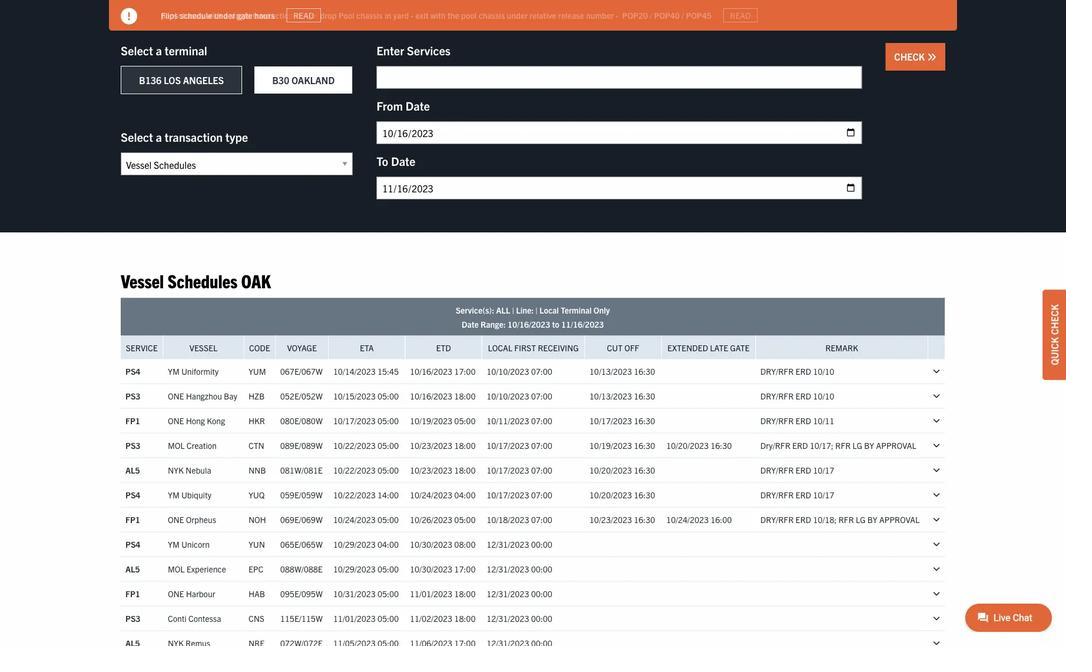 Task type: vqa. For each thing, say whether or not it's contained in the screenshot.
the Read
yes



Task type: describe. For each thing, give the bounding box(es) containing it.
erd for 067e/067w
[[796, 367, 812, 377]]

to date
[[377, 154, 416, 169]]

one for one hong kong
[[168, 416, 184, 427]]

not
[[306, 10, 318, 20]]

vessel for vessel
[[190, 343, 217, 353]]

dry/rfr erd 10/17 for 10/24/2023 04:00
[[761, 490, 835, 501]]

10/18/2023
[[487, 515, 529, 526]]

1 with from the left
[[207, 10, 222, 20]]

10/13/2023 16:30 for 18:00
[[590, 391, 655, 402]]

0 vertical spatial a
[[224, 10, 228, 20]]

11/01/2023 18:00
[[410, 589, 476, 600]]

10/19/2023 05:00
[[410, 416, 476, 427]]

10/17/2023 16:30
[[590, 416, 655, 427]]

16:30 for 081w/081e
[[634, 466, 655, 476]]

18:00 for 10/20/2023 16:30
[[454, 466, 476, 476]]

extended late gate
[[668, 343, 750, 353]]

local first receiving
[[488, 343, 579, 353]]

remark
[[826, 343, 859, 353]]

lg for 10/18;
[[856, 515, 866, 526]]

18:00 for 10/13/2023 16:30
[[454, 391, 476, 402]]

10/17 for 10/23/2023 18:00
[[813, 466, 835, 476]]

epc
[[249, 565, 264, 575]]

los
[[164, 75, 181, 86]]

11/16/2023
[[561, 319, 604, 330]]

05:00 for 115e/115w
[[378, 614, 399, 625]]

1 vertical spatial transaction
[[165, 130, 223, 144]]

noh
[[249, 515, 266, 526]]

enter
[[377, 43, 404, 58]]

check button
[[886, 43, 946, 71]]

select for select a terminal
[[121, 43, 153, 58]]

10/24/2023 16:00
[[666, 515, 732, 526]]

15:45
[[378, 367, 399, 377]]

ym unicorn
[[168, 540, 210, 551]]

erd for 080e/080w
[[796, 416, 812, 427]]

ps3 for mol creation
[[126, 441, 140, 452]]

080e/080w
[[280, 416, 323, 427]]

10/30/2023 17:00
[[410, 565, 476, 575]]

erd for 069e/069w
[[796, 515, 812, 526]]

ps4 for ym ubiquity
[[126, 490, 140, 501]]

al5 for mol experience
[[126, 565, 140, 575]]

mol creation
[[168, 441, 217, 452]]

10/16/2023 for 10/16/2023 18:00
[[410, 391, 453, 402]]

dry/rfr erd 10/18; rfr lg by approval
[[761, 515, 920, 526]]

3 chassis from the left
[[479, 10, 505, 20]]

2 chassis from the left
[[356, 10, 383, 20]]

2 vertical spatial 10/23/2023
[[590, 515, 632, 526]]

hzb
[[249, 391, 265, 402]]

hab
[[249, 589, 265, 600]]

2 - from the left
[[616, 10, 619, 20]]

gate
[[730, 343, 750, 353]]

10/10/2023 07:00 for 18:00
[[487, 391, 553, 402]]

ym for ym uniformity
[[168, 367, 180, 377]]

exit
[[416, 10, 429, 20]]

cns
[[249, 614, 264, 625]]

10/24/2023 for 10/24/2023 05:00
[[333, 515, 376, 526]]

from date
[[377, 98, 430, 113]]

the
[[448, 10, 459, 20]]

05:00 for 095e/095w
[[378, 589, 399, 600]]

b30 oakland
[[272, 75, 335, 86]]

10/13/2023 16:30 for 17:00
[[590, 367, 655, 377]]

dry/rfr for 10/16/2023 17:00
[[761, 367, 794, 377]]

0 vertical spatial transaction
[[253, 10, 293, 20]]

10/23/2023 for 089e/089w
[[410, 441, 453, 452]]

type
[[226, 130, 248, 144]]

bay
[[224, 391, 237, 402]]

10/10/2023 for 18:00
[[487, 391, 529, 402]]

terminal
[[165, 43, 207, 58]]

10/17/2023 for 081w/081e
[[487, 466, 529, 476]]

10/30/2023 08:00
[[410, 540, 476, 551]]

single
[[230, 10, 251, 20]]

nyk nebula
[[168, 466, 211, 476]]

al5 for nyk nebula
[[126, 466, 140, 476]]

one for one orpheus
[[168, 515, 184, 526]]

cut
[[607, 343, 623, 353]]

10/19/2023 16:30
[[590, 441, 655, 452]]

solid image inside check button
[[927, 53, 937, 62]]

16:00
[[711, 515, 732, 526]]

16:30 for 069e/069w
[[634, 515, 655, 526]]

read for pool chassis with a single transaction  do not drop pool chassis in yard -  exit with the pool chassis under relative release number -  pop20 / pop40 / pop45
[[730, 10, 751, 21]]

a for transaction
[[156, 130, 162, 144]]

by for 10/18;
[[868, 515, 878, 526]]

10/22/2023 14:00
[[333, 490, 399, 501]]

10/23/2023 18:00 for 081w/081e
[[410, 466, 476, 476]]

b136 los angeles
[[139, 75, 224, 86]]

dry/rfr for 10/19/2023 05:00
[[761, 416, 794, 427]]

095e/095w
[[280, 589, 323, 600]]

conti contessa
[[168, 614, 221, 625]]

10/17/2023 for 059e/059w
[[487, 490, 529, 501]]

067e/067w
[[280, 367, 323, 377]]

pop20
[[623, 10, 648, 20]]

a for terminal
[[156, 43, 162, 58]]

uniformity
[[181, 367, 219, 377]]

read link for flips schedule under gate hours
[[287, 8, 321, 23]]

kong
[[207, 416, 225, 427]]

10/26/2023
[[410, 515, 453, 526]]

07:00 for 069e/069w
[[531, 515, 553, 526]]

10/20/2023 16:30 for 18:00
[[590, 466, 655, 476]]

conti
[[168, 614, 187, 625]]

range:
[[481, 319, 506, 330]]

10/29/2023 for 10/29/2023 05:00
[[333, 565, 376, 575]]

local inside service(s): all | line: | local terminal only date range: 10/16/2023 to 11/16/2023
[[540, 305, 559, 316]]

one for one harbour
[[168, 589, 184, 600]]

0 vertical spatial 10/20/2023 16:30
[[666, 441, 732, 452]]

10/22/2023 for 059e/059w
[[333, 490, 376, 501]]

rfr for 10/18;
[[839, 515, 854, 526]]

ubiquity
[[181, 490, 212, 501]]

harbour
[[186, 589, 215, 600]]

dry/rfr for 10/26/2023 05:00
[[761, 515, 794, 526]]

10/11/2023 07:00
[[487, 416, 553, 427]]

yun
[[249, 540, 265, 551]]

ym uniformity
[[168, 367, 219, 377]]

select a terminal
[[121, 43, 207, 58]]

ym for ym ubiquity
[[168, 490, 180, 501]]

1 chassis from the left
[[178, 10, 205, 20]]

2 | from the left
[[536, 305, 538, 316]]

pool chassis with a single transaction  do not drop pool chassis in yard -  exit with the pool chassis under relative release number -  pop20 / pop40 / pop45
[[161, 10, 712, 20]]

contessa
[[188, 614, 221, 625]]

17:00 for 10/30/2023 17:00
[[454, 565, 476, 575]]

12/31/2023 for 10/30/2023 08:00
[[487, 540, 529, 551]]

00:00 for 10/30/2023 08:00
[[531, 540, 553, 551]]

schedules
[[168, 270, 238, 293]]

fp1 for one hong kong
[[126, 416, 140, 427]]

10/15/2023
[[333, 391, 376, 402]]

all
[[496, 305, 510, 316]]

nebula
[[186, 466, 211, 476]]

00:00 for 11/02/2023 18:00
[[531, 614, 553, 625]]

17:00 for 10/16/2023 17:00
[[454, 367, 476, 377]]

11/02/2023 18:00
[[410, 614, 476, 625]]

10/22/2023 for 081w/081e
[[333, 466, 376, 476]]

select a transaction type
[[121, 130, 248, 144]]

ym for ym unicorn
[[168, 540, 180, 551]]

one orpheus
[[168, 515, 216, 526]]

ps3 for one hangzhou bay
[[126, 391, 140, 402]]

enter services
[[377, 43, 451, 58]]

1 | from the left
[[512, 305, 514, 316]]

10/30/2023 for 10/30/2023 17:00
[[410, 565, 453, 575]]

from
[[377, 98, 403, 113]]

10/23/2023 16:30
[[590, 515, 655, 526]]

10/17/2023 for 089e/089w
[[487, 441, 529, 452]]

11/02/2023
[[410, 614, 453, 625]]

read for flips schedule under gate hours
[[293, 10, 314, 21]]

flips
[[161, 10, 178, 20]]

oakland
[[292, 75, 335, 86]]

cut off
[[607, 343, 640, 353]]

10/11
[[813, 416, 835, 427]]

pool
[[339, 10, 355, 20]]

b136
[[139, 75, 162, 86]]

rfr for 10/17;
[[836, 441, 851, 452]]

07:00 for 089e/089w
[[531, 441, 553, 452]]

vessel for vessel schedules oak
[[121, 270, 164, 293]]

10/20/2023 for 10/24/2023 04:00
[[590, 490, 632, 501]]

0 horizontal spatial solid image
[[121, 8, 137, 24]]

10/22/2023 for 089e/089w
[[333, 441, 376, 452]]



Task type: locate. For each thing, give the bounding box(es) containing it.
1 horizontal spatial 10/19/2023
[[590, 441, 632, 452]]

/ left pop45
[[682, 10, 684, 20]]

0 vertical spatial al5
[[126, 466, 140, 476]]

first
[[515, 343, 536, 353]]

04:00 for 10/29/2023 04:00
[[378, 540, 399, 551]]

late
[[710, 343, 729, 353]]

2 ps3 from the top
[[126, 441, 140, 452]]

1 horizontal spatial /
[[682, 10, 684, 20]]

line:
[[516, 305, 534, 316]]

read link right the hours
[[287, 8, 321, 23]]

0 vertical spatial fp1
[[126, 416, 140, 427]]

12/31/2023 for 10/30/2023 17:00
[[487, 565, 529, 575]]

4 00:00 from the top
[[531, 614, 553, 625]]

0 vertical spatial ps3
[[126, 391, 140, 402]]

1 ym from the top
[[168, 367, 180, 377]]

0 vertical spatial 04:00
[[454, 490, 476, 501]]

dry/rfr erd 10/10 for 10/16/2023 18:00
[[761, 391, 835, 402]]

1 read from the left
[[293, 10, 314, 21]]

16:30 for 067e/067w
[[634, 367, 655, 377]]

10/22/2023 05:00 up 10/22/2023 14:00
[[333, 466, 399, 476]]

10/26/2023 05:00
[[410, 515, 476, 526]]

with left single
[[207, 10, 222, 20]]

04:00 up 10/26/2023 05:00
[[454, 490, 476, 501]]

2 10/10/2023 from the top
[[487, 391, 529, 402]]

1 dry/rfr from the top
[[761, 367, 794, 377]]

05:00 down the 14:00
[[378, 515, 399, 526]]

0 vertical spatial 10/13/2023
[[590, 367, 632, 377]]

2 mol from the top
[[168, 565, 185, 575]]

10/24/2023 left '16:00'
[[666, 515, 709, 526]]

5 18:00 from the top
[[454, 614, 476, 625]]

05:00 down 10/15/2023 05:00
[[378, 416, 399, 427]]

10/16/2023 down line:
[[508, 319, 550, 330]]

11/01/2023 for 11/01/2023 18:00
[[410, 589, 453, 600]]

05:00 for 069e/069w
[[378, 515, 399, 526]]

2 10/13/2023 from the top
[[590, 391, 632, 402]]

10/24/2023 up 10/26/2023
[[410, 490, 453, 501]]

2 18:00 from the top
[[454, 441, 476, 452]]

2 10/13/2023 16:30 from the top
[[590, 391, 655, 402]]

10/24/2023 for 10/24/2023 16:00
[[666, 515, 709, 526]]

10/30/2023 down 10/26/2023
[[410, 540, 453, 551]]

transaction
[[253, 10, 293, 20], [165, 130, 223, 144]]

1 00:00 from the top
[[531, 540, 553, 551]]

10/10/2023 07:00 up 10/11/2023 07:00
[[487, 391, 553, 402]]

1 fp1 from the top
[[126, 416, 140, 427]]

10/30/2023
[[410, 540, 453, 551], [410, 565, 453, 575]]

/
[[650, 10, 652, 20], [682, 10, 684, 20]]

1 vertical spatial solid image
[[927, 53, 937, 62]]

4 dry/rfr from the top
[[761, 466, 794, 476]]

rfr right 10/17;
[[836, 441, 851, 452]]

10/13/2023 down cut
[[590, 367, 632, 377]]

10/23/2023 18:00 for 089e/089w
[[410, 441, 476, 452]]

3 07:00 from the top
[[531, 416, 553, 427]]

0 vertical spatial check
[[895, 51, 927, 63]]

12/31/2023 00:00 for 11/01/2023 18:00
[[487, 589, 553, 600]]

ym ubiquity
[[168, 490, 212, 501]]

10/22/2023 05:00 for 089e/089w
[[333, 441, 399, 452]]

1 select from the top
[[121, 43, 153, 58]]

3 ym from the top
[[168, 540, 180, 551]]

| right line:
[[536, 305, 538, 316]]

read link right pop45
[[724, 8, 758, 23]]

5 07:00 from the top
[[531, 466, 553, 476]]

10/22/2023 down 10/17/2023 05:00
[[333, 441, 376, 452]]

1 17:00 from the top
[[454, 367, 476, 377]]

14:00
[[378, 490, 399, 501]]

2 ps4 from the top
[[126, 490, 140, 501]]

transaction left type
[[165, 130, 223, 144]]

3 10/22/2023 from the top
[[333, 490, 376, 501]]

10/10 up the 10/11
[[813, 391, 835, 402]]

1 horizontal spatial with
[[431, 10, 446, 20]]

hong
[[186, 416, 205, 427]]

07:00 for 067e/067w
[[531, 367, 553, 377]]

3 dry/rfr from the top
[[761, 416, 794, 427]]

05:00 down 10/29/2023 05:00
[[378, 589, 399, 600]]

1 vertical spatial 10/17/2023 07:00
[[487, 466, 553, 476]]

ps3
[[126, 391, 140, 402], [126, 441, 140, 452], [126, 614, 140, 625]]

04:00 for 10/24/2023 04:00
[[454, 490, 476, 501]]

10/16/2023 18:00
[[410, 391, 476, 402]]

1 vertical spatial 10/20/2023
[[590, 466, 632, 476]]

10/17;
[[810, 441, 834, 452]]

2 vertical spatial 10/16/2023
[[410, 391, 453, 402]]

10/10/2023 for 17:00
[[487, 367, 529, 377]]

lg right 10/17;
[[853, 441, 863, 452]]

2 read link from the left
[[724, 8, 758, 23]]

10/16/2023 for 10/16/2023 17:00
[[410, 367, 453, 377]]

- right number
[[616, 10, 619, 20]]

1 18:00 from the top
[[454, 391, 476, 402]]

select down b136
[[121, 130, 153, 144]]

1 10/30/2023 from the top
[[410, 540, 453, 551]]

16:30 up 10/23/2023 16:30
[[634, 490, 655, 501]]

05:00 up 10/31/2023 05:00 in the bottom left of the page
[[378, 565, 399, 575]]

1 under from the left
[[214, 10, 235, 20]]

10/31/2023 05:00
[[333, 589, 399, 600]]

one left 'harbour' at the bottom left
[[168, 589, 184, 600]]

7 07:00 from the top
[[531, 515, 553, 526]]

1 read link from the left
[[287, 8, 321, 23]]

16:30 for 059e/059w
[[634, 490, 655, 501]]

16:30 left "10/24/2023 16:00"
[[634, 515, 655, 526]]

16:30 down the 10/17/2023 16:30
[[634, 441, 655, 452]]

115e/115w
[[280, 614, 323, 625]]

0 vertical spatial rfr
[[836, 441, 851, 452]]

select up b136
[[121, 43, 153, 58]]

fp1 for one orpheus
[[126, 515, 140, 526]]

3 12/31/2023 from the top
[[487, 589, 529, 600]]

12/31/2023 00:00 for 11/02/2023 18:00
[[487, 614, 553, 625]]

2 vertical spatial date
[[462, 319, 479, 330]]

1 vertical spatial 11/01/2023
[[333, 614, 376, 625]]

10/13/2023
[[590, 367, 632, 377], [590, 391, 632, 402]]

ps4 down service
[[126, 367, 140, 377]]

service(s): all | line: | local terminal only date range: 10/16/2023 to 11/16/2023
[[456, 305, 610, 330]]

under
[[214, 10, 235, 20], [507, 10, 528, 20]]

dry/rfr erd 10/10
[[761, 367, 835, 377], [761, 391, 835, 402]]

1 vertical spatial by
[[868, 515, 878, 526]]

0 horizontal spatial check
[[895, 51, 927, 63]]

local down range:
[[488, 343, 513, 353]]

one hangzhou bay
[[168, 391, 237, 402]]

do
[[295, 10, 304, 20]]

angeles
[[183, 75, 224, 86]]

5 dry/rfr from the top
[[761, 490, 794, 501]]

2 10/22/2023 05:00 from the top
[[333, 466, 399, 476]]

10/23/2023 for 081w/081e
[[410, 466, 453, 476]]

0 horizontal spatial 10/24/2023
[[333, 515, 376, 526]]

0 vertical spatial 10/10/2023 07:00
[[487, 367, 553, 377]]

07:00 for 059e/059w
[[531, 490, 553, 501]]

erd
[[796, 367, 812, 377], [796, 391, 812, 402], [796, 416, 812, 427], [793, 441, 808, 452], [796, 466, 812, 476], [796, 490, 812, 501], [796, 515, 812, 526]]

dry/rfr erd 10/17; rfr lg by approval
[[761, 441, 917, 452]]

1 dry/rfr erd 10/17 from the top
[[761, 466, 835, 476]]

05:00 for 052e/052w
[[378, 391, 399, 402]]

4 one from the top
[[168, 589, 184, 600]]

00:00 for 10/30/2023 17:00
[[531, 565, 553, 575]]

04:00 up 10/29/2023 05:00
[[378, 540, 399, 551]]

pool right the
[[461, 10, 477, 20]]

0 vertical spatial vessel
[[121, 270, 164, 293]]

From Date date field
[[377, 122, 862, 145]]

10/29/2023 down 10/24/2023 05:00
[[333, 540, 376, 551]]

hours
[[255, 10, 275, 20]]

1 horizontal spatial 11/01/2023
[[410, 589, 453, 600]]

2 vertical spatial 10/20/2023 16:30
[[590, 490, 655, 501]]

1 vertical spatial 10/20/2023 16:30
[[590, 466, 655, 476]]

2 10/30/2023 from the top
[[410, 565, 453, 575]]

2 10/10 from the top
[[813, 391, 835, 402]]

Enter Services text field
[[377, 66, 862, 89]]

2 with from the left
[[431, 10, 446, 20]]

0 vertical spatial 17:00
[[454, 367, 476, 377]]

4 12/31/2023 from the top
[[487, 614, 529, 625]]

1 vertical spatial 10/13/2023 16:30
[[590, 391, 655, 402]]

1 10/10/2023 from the top
[[487, 367, 529, 377]]

0 vertical spatial local
[[540, 305, 559, 316]]

18:00 down 10/30/2023 17:00
[[454, 589, 476, 600]]

10/20/2023
[[666, 441, 709, 452], [590, 466, 632, 476], [590, 490, 632, 501]]

10/16/2023 inside service(s): all | line: | local terminal only date range: 10/16/2023 to 11/16/2023
[[508, 319, 550, 330]]

one
[[168, 391, 184, 402], [168, 416, 184, 427], [168, 515, 184, 526], [168, 589, 184, 600]]

date down service(s):
[[462, 319, 479, 330]]

10/17 down 10/17;
[[813, 466, 835, 476]]

2 10/10/2023 07:00 from the top
[[487, 391, 553, 402]]

local
[[540, 305, 559, 316], [488, 343, 513, 353]]

2 vertical spatial ym
[[168, 540, 180, 551]]

1 vertical spatial 10/30/2023
[[410, 565, 453, 575]]

0 vertical spatial approval
[[876, 441, 917, 452]]

1 vertical spatial local
[[488, 343, 513, 353]]

orpheus
[[186, 515, 216, 526]]

1 vertical spatial 10/22/2023 05:00
[[333, 466, 399, 476]]

2 read from the left
[[730, 10, 751, 21]]

1 10/17/2023 07:00 from the top
[[487, 441, 553, 452]]

0 horizontal spatial read link
[[287, 8, 321, 23]]

16:30 down off at bottom
[[634, 367, 655, 377]]

18:00 up 10/19/2023 05:00
[[454, 391, 476, 402]]

07:00 for 081w/081e
[[531, 466, 553, 476]]

0 vertical spatial 10/30/2023
[[410, 540, 453, 551]]

one left hangzhou
[[168, 391, 184, 402]]

0 vertical spatial ps4
[[126, 367, 140, 377]]

3 ps4 from the top
[[126, 540, 140, 551]]

with left the
[[431, 10, 446, 20]]

1 vertical spatial 10/13/2023
[[590, 391, 632, 402]]

0 vertical spatial 10/17
[[813, 466, 835, 476]]

1 12/31/2023 from the top
[[487, 540, 529, 551]]

date for to date
[[391, 154, 416, 169]]

07:00 for 052e/052w
[[531, 391, 553, 402]]

2 10/17 from the top
[[813, 490, 835, 501]]

0 vertical spatial 11/01/2023
[[410, 589, 453, 600]]

schedule
[[180, 10, 212, 20]]

1 - from the left
[[411, 10, 414, 20]]

0 horizontal spatial local
[[488, 343, 513, 353]]

ym
[[168, 367, 180, 377], [168, 490, 180, 501], [168, 540, 180, 551]]

experience
[[187, 565, 226, 575]]

0 horizontal spatial under
[[214, 10, 235, 20]]

2 select from the top
[[121, 130, 153, 144]]

05:00 for 089e/089w
[[378, 441, 399, 452]]

1 horizontal spatial transaction
[[253, 10, 293, 20]]

extended
[[668, 343, 708, 353]]

2 17:00 from the top
[[454, 565, 476, 575]]

1 ps4 from the top
[[126, 367, 140, 377]]

terminal
[[561, 305, 592, 316]]

0 vertical spatial mol
[[168, 441, 185, 452]]

12/31/2023 for 11/01/2023 18:00
[[487, 589, 529, 600]]

dry/rfr for 10/16/2023 18:00
[[761, 391, 794, 402]]

10/18/2023 07:00
[[487, 515, 553, 526]]

16:30 for 080e/080w
[[634, 416, 655, 427]]

10/20/2023 for 10/23/2023 18:00
[[590, 466, 632, 476]]

10/22/2023
[[333, 441, 376, 452], [333, 466, 376, 476], [333, 490, 376, 501]]

1 10/17 from the top
[[813, 466, 835, 476]]

a
[[224, 10, 228, 20], [156, 43, 162, 58], [156, 130, 162, 144]]

approval for dry/rfr erd 10/18; rfr lg by approval
[[880, 515, 920, 526]]

yum
[[249, 367, 266, 377]]

05:00 down 15:45
[[378, 391, 399, 402]]

10/17/2023 07:00 for 059e/059w
[[487, 490, 553, 501]]

3 18:00 from the top
[[454, 466, 476, 476]]

1 vertical spatial 10/10/2023
[[487, 391, 529, 402]]

05:00 for 081w/081e
[[378, 466, 399, 476]]

dry/rfr erd 10/17
[[761, 466, 835, 476], [761, 490, 835, 501]]

0 vertical spatial lg
[[853, 441, 863, 452]]

10/29/2023 for 10/29/2023 04:00
[[333, 540, 376, 551]]

one for one hangzhou bay
[[168, 391, 184, 402]]

6 07:00 from the top
[[531, 490, 553, 501]]

1 vertical spatial 10/29/2023
[[333, 565, 376, 575]]

1 pool from the left
[[161, 10, 176, 20]]

2 10/23/2023 18:00 from the top
[[410, 466, 476, 476]]

07:00
[[531, 367, 553, 377], [531, 391, 553, 402], [531, 416, 553, 427], [531, 441, 553, 452], [531, 466, 553, 476], [531, 490, 553, 501], [531, 515, 553, 526]]

10/10 for 10/16/2023 17:00
[[813, 367, 835, 377]]

1 vertical spatial 10/22/2023
[[333, 466, 376, 476]]

erd for 052e/052w
[[796, 391, 812, 402]]

1 vertical spatial check
[[1049, 305, 1061, 335]]

1 horizontal spatial pool
[[461, 10, 477, 20]]

quick
[[1049, 337, 1061, 366]]

date right from
[[406, 98, 430, 113]]

16:30 for 052e/052w
[[634, 391, 655, 402]]

11/01/2023 05:00
[[333, 614, 399, 625]]

ym left unicorn
[[168, 540, 180, 551]]

1 vertical spatial a
[[156, 43, 162, 58]]

drop
[[320, 10, 337, 20]]

0 vertical spatial 10/20/2023
[[666, 441, 709, 452]]

vessel
[[121, 270, 164, 293], [190, 343, 217, 353]]

1 horizontal spatial local
[[540, 305, 559, 316]]

11/01/2023 down 10/31/2023
[[333, 614, 376, 625]]

2 10/29/2023 from the top
[[333, 565, 376, 575]]

0 vertical spatial solid image
[[121, 8, 137, 24]]

10/18;
[[813, 515, 837, 526]]

ps3 for conti contessa
[[126, 614, 140, 625]]

0 vertical spatial 10/23/2023
[[410, 441, 453, 452]]

16:30 up 10/19/2023 16:30
[[634, 416, 655, 427]]

1 horizontal spatial -
[[616, 10, 619, 20]]

quick check link
[[1043, 290, 1066, 381]]

a left single
[[224, 10, 228, 20]]

1 vertical spatial 10/23/2023
[[410, 466, 453, 476]]

only
[[594, 305, 610, 316]]

0 vertical spatial dry/rfr erd 10/17
[[761, 466, 835, 476]]

date inside service(s): all | line: | local terminal only date range: 10/16/2023 to 11/16/2023
[[462, 319, 479, 330]]

1 10/23/2023 18:00 from the top
[[410, 441, 476, 452]]

11/01/2023 up 11/02/2023
[[410, 589, 453, 600]]

1 vertical spatial dry/rfr erd 10/10
[[761, 391, 835, 402]]

read right pop45
[[730, 10, 751, 21]]

10/17/2023 07:00 for 089e/089w
[[487, 441, 553, 452]]

2 10/22/2023 from the top
[[333, 466, 376, 476]]

10/22/2023 up 10/22/2023 14:00
[[333, 466, 376, 476]]

1 vertical spatial ym
[[168, 490, 180, 501]]

- left exit
[[411, 10, 414, 20]]

2 vertical spatial a
[[156, 130, 162, 144]]

1 10/13/2023 from the top
[[590, 367, 632, 377]]

0 vertical spatial dry/rfr erd 10/10
[[761, 367, 835, 377]]

00:00 for 11/01/2023 18:00
[[531, 589, 553, 600]]

10/23/2023
[[410, 441, 453, 452], [410, 466, 453, 476], [590, 515, 632, 526]]

1 10/29/2023 from the top
[[333, 540, 376, 551]]

read
[[293, 10, 314, 21], [730, 10, 751, 21]]

pool left schedule
[[161, 10, 176, 20]]

1 vertical spatial date
[[391, 154, 416, 169]]

6 dry/rfr from the top
[[761, 515, 794, 526]]

07:00 for 080e/080w
[[531, 416, 553, 427]]

1 vertical spatial 10/10/2023 07:00
[[487, 391, 553, 402]]

12/31/2023 for 11/02/2023 18:00
[[487, 614, 529, 625]]

0 horizontal spatial 04:00
[[378, 540, 399, 551]]

1 vertical spatial 10/23/2023 18:00
[[410, 466, 476, 476]]

05:00 for 088w/088e
[[378, 565, 399, 575]]

10/20/2023 16:30
[[666, 441, 732, 452], [590, 466, 655, 476], [590, 490, 655, 501]]

date for from date
[[406, 98, 430, 113]]

erd for 081w/081e
[[796, 466, 812, 476]]

ps4 left ym ubiquity
[[126, 490, 140, 501]]

2 vertical spatial 10/17/2023 07:00
[[487, 490, 553, 501]]

0 vertical spatial date
[[406, 98, 430, 113]]

to
[[377, 154, 388, 169]]

2 fp1 from the top
[[126, 515, 140, 526]]

10/13/2023 up the 10/17/2023 16:30
[[590, 391, 632, 402]]

3 00:00 from the top
[[531, 589, 553, 600]]

ym left 'uniformity'
[[168, 367, 180, 377]]

10/10/2023 down first
[[487, 367, 529, 377]]

1 one from the top
[[168, 391, 184, 402]]

one left the orpheus
[[168, 515, 184, 526]]

erd for 089e/089w
[[793, 441, 808, 452]]

2 vertical spatial ps4
[[126, 540, 140, 551]]

1 07:00 from the top
[[531, 367, 553, 377]]

/ right pop20 at the top of page
[[650, 10, 652, 20]]

2 dry/rfr erd 10/10 from the top
[[761, 391, 835, 402]]

17:00 up 10/16/2023 18:00
[[454, 367, 476, 377]]

oak
[[241, 270, 271, 293]]

dry/rfr for 10/24/2023 04:00
[[761, 490, 794, 501]]

069e/069w
[[280, 515, 323, 526]]

10/19/2023 for 10/19/2023 16:30
[[590, 441, 632, 452]]

4 07:00 from the top
[[531, 441, 553, 452]]

0 vertical spatial by
[[865, 441, 875, 452]]

check inside button
[[895, 51, 927, 63]]

10/10 for 10/16/2023 18:00
[[813, 391, 835, 402]]

2 horizontal spatial chassis
[[479, 10, 505, 20]]

10/16/2023 17:00
[[410, 367, 476, 377]]

service
[[126, 343, 158, 353]]

0 vertical spatial 10/19/2023
[[410, 416, 453, 427]]

1 vertical spatial 10/16/2023
[[410, 367, 453, 377]]

10/19/2023 down the 10/17/2023 16:30
[[590, 441, 632, 452]]

2 dry/rfr erd 10/17 from the top
[[761, 490, 835, 501]]

2 00:00 from the top
[[531, 565, 553, 575]]

in
[[385, 10, 391, 20]]

lg for 10/17;
[[853, 441, 863, 452]]

3 fp1 from the top
[[126, 589, 140, 600]]

| right the all
[[512, 305, 514, 316]]

date right to
[[391, 154, 416, 169]]

1 horizontal spatial chassis
[[356, 10, 383, 20]]

0 vertical spatial 10/22/2023 05:00
[[333, 441, 399, 452]]

1 vertical spatial al5
[[126, 565, 140, 575]]

chassis right the
[[479, 10, 505, 20]]

1 horizontal spatial check
[[1049, 305, 1061, 335]]

065e/065w
[[280, 540, 323, 551]]

1 mol from the top
[[168, 441, 185, 452]]

erd for 059e/059w
[[796, 490, 812, 501]]

0 horizontal spatial 11/01/2023
[[333, 614, 376, 625]]

dry/rfr erd 10/17 down dry/rfr
[[761, 466, 835, 476]]

10/13/2023 16:30
[[590, 367, 655, 377], [590, 391, 655, 402]]

1 vertical spatial rfr
[[839, 515, 854, 526]]

mol up the nyk
[[168, 441, 185, 452]]

under left relative
[[507, 10, 528, 20]]

10/17/2023 07:00 for 081w/081e
[[487, 466, 553, 476]]

12/31/2023 00:00 for 10/30/2023 08:00
[[487, 540, 553, 551]]

-
[[411, 10, 414, 20], [616, 10, 619, 20]]

1 10/13/2023 16:30 from the top
[[590, 367, 655, 377]]

05:00 up 08:00
[[454, 515, 476, 526]]

read left the 'drop'
[[293, 10, 314, 21]]

yuq
[[249, 490, 265, 501]]

by for 10/17;
[[865, 441, 875, 452]]

3 10/17/2023 07:00 from the top
[[487, 490, 553, 501]]

10/15/2023 05:00
[[333, 391, 399, 402]]

ps4 left ym unicorn
[[126, 540, 140, 551]]

10/19/2023 down 10/16/2023 18:00
[[410, 416, 453, 427]]

1 vertical spatial mol
[[168, 565, 185, 575]]

10/31/2023
[[333, 589, 376, 600]]

3 12/31/2023 00:00 from the top
[[487, 589, 553, 600]]

18:00 up 10/24/2023 04:00
[[454, 466, 476, 476]]

1 vertical spatial ps4
[[126, 490, 140, 501]]

2 vertical spatial 10/20/2023
[[590, 490, 632, 501]]

0 vertical spatial select
[[121, 43, 153, 58]]

2 under from the left
[[507, 10, 528, 20]]

05:00 down 10/16/2023 18:00
[[454, 416, 476, 427]]

2 one from the top
[[168, 416, 184, 427]]

1 10/22/2023 from the top
[[333, 441, 376, 452]]

2 10/17/2023 07:00 from the top
[[487, 466, 553, 476]]

10/10/2023 07:00 down first
[[487, 367, 553, 377]]

10/22/2023 05:00 down 10/17/2023 05:00
[[333, 441, 399, 452]]

1 dry/rfr erd 10/10 from the top
[[761, 367, 835, 377]]

4 12/31/2023 00:00 from the top
[[487, 614, 553, 625]]

2 dry/rfr from the top
[[761, 391, 794, 402]]

10/13/2023 for 10/16/2023 17:00
[[590, 367, 632, 377]]

10/13/2023 for 10/16/2023 18:00
[[590, 391, 632, 402]]

dry/rfr erd 10/11
[[761, 416, 835, 427]]

05:00
[[378, 391, 399, 402], [378, 416, 399, 427], [454, 416, 476, 427], [378, 441, 399, 452], [378, 466, 399, 476], [378, 515, 399, 526], [454, 515, 476, 526], [378, 565, 399, 575], [378, 589, 399, 600], [378, 614, 399, 625]]

code
[[249, 343, 270, 353]]

by right 10/18;
[[868, 515, 878, 526]]

10/16/2023 up 10/19/2023 05:00
[[410, 391, 453, 402]]

10/10/2023 07:00
[[487, 367, 553, 377], [487, 391, 553, 402]]

0 vertical spatial 10/17/2023 07:00
[[487, 441, 553, 452]]

10/17/2023 07:00
[[487, 441, 553, 452], [487, 466, 553, 476], [487, 490, 553, 501]]

1 10/22/2023 05:00 from the top
[[333, 441, 399, 452]]

3 one from the top
[[168, 515, 184, 526]]

dry/rfr
[[761, 441, 791, 452]]

0 horizontal spatial read
[[293, 10, 314, 21]]

ps4 for ym uniformity
[[126, 367, 140, 377]]

one left hong
[[168, 416, 184, 427]]

chassis right flips
[[178, 10, 205, 20]]

by right 10/17;
[[865, 441, 875, 452]]

2 12/31/2023 from the top
[[487, 565, 529, 575]]

10/17 up 10/18;
[[813, 490, 835, 501]]

2 07:00 from the top
[[531, 391, 553, 402]]

10/23/2023 18:00 up 10/24/2023 04:00
[[410, 466, 476, 476]]

2 vertical spatial 10/22/2023
[[333, 490, 376, 501]]

service(s):
[[456, 305, 494, 316]]

dry/rfr for 10/23/2023 18:00
[[761, 466, 794, 476]]

10/22/2023 up 10/24/2023 05:00
[[333, 490, 376, 501]]

1 ps3 from the top
[[126, 391, 140, 402]]

0 vertical spatial 10/13/2023 16:30
[[590, 367, 655, 377]]

2 / from the left
[[682, 10, 684, 20]]

059e/059w
[[280, 490, 323, 501]]

10/23/2023 18:00 down 10/19/2023 05:00
[[410, 441, 476, 452]]

1 vertical spatial 10/19/2023
[[590, 441, 632, 452]]

relative
[[530, 10, 557, 20]]

089e/089w
[[280, 441, 323, 452]]

yard
[[393, 10, 409, 20]]

2 horizontal spatial 10/24/2023
[[666, 515, 709, 526]]

1 horizontal spatial vessel
[[190, 343, 217, 353]]

05:00 down 10/31/2023 05:00 in the bottom left of the page
[[378, 614, 399, 625]]

0 horizontal spatial transaction
[[165, 130, 223, 144]]

10/29/2023 up 10/31/2023
[[333, 565, 376, 575]]

To Date date field
[[377, 177, 862, 200]]

10/24/2023 for 10/24/2023 04:00
[[410, 490, 453, 501]]

16:30 for 089e/089w
[[634, 441, 655, 452]]

05:00 down 10/17/2023 05:00
[[378, 441, 399, 452]]

08:00
[[454, 540, 476, 551]]

2 ym from the top
[[168, 490, 180, 501]]

2 al5 from the top
[[126, 565, 140, 575]]

1 vertical spatial 10/17
[[813, 490, 835, 501]]

10/10/2023 up 10/11/2023 in the left bottom of the page
[[487, 391, 529, 402]]

16:30 left dry/rfr
[[711, 441, 732, 452]]

10/30/2023 down 10/30/2023 08:00
[[410, 565, 453, 575]]

10/24/2023 up 10/29/2023 04:00
[[333, 515, 376, 526]]

1 vertical spatial approval
[[880, 515, 920, 526]]

hangzhou
[[186, 391, 222, 402]]

11/01/2023
[[410, 589, 453, 600], [333, 614, 376, 625]]

2 pool from the left
[[461, 10, 477, 20]]

4 18:00 from the top
[[454, 589, 476, 600]]

10/13/2023 16:30 down cut off
[[590, 367, 655, 377]]

0 vertical spatial 10/10
[[813, 367, 835, 377]]

1 al5 from the top
[[126, 466, 140, 476]]

select for select a transaction type
[[121, 130, 153, 144]]

local up to
[[540, 305, 559, 316]]

1 horizontal spatial |
[[536, 305, 538, 316]]

mol for mol creation
[[168, 441, 185, 452]]

transaction left do
[[253, 10, 293, 20]]

16:30 up the 10/17/2023 16:30
[[634, 391, 655, 402]]

1 vertical spatial 04:00
[[378, 540, 399, 551]]

1 vertical spatial select
[[121, 130, 153, 144]]

12/31/2023 00:00 for 10/30/2023 17:00
[[487, 565, 553, 575]]

1 horizontal spatial read link
[[724, 8, 758, 23]]

dry/rfr erd 10/10 for 10/16/2023 17:00
[[761, 367, 835, 377]]

lg right 10/18;
[[856, 515, 866, 526]]

eta
[[360, 343, 374, 353]]

18:00 down 11/01/2023 18:00
[[454, 614, 476, 625]]

ctn
[[249, 441, 264, 452]]

088w/088e
[[280, 565, 323, 575]]

10/16/2023 down etd
[[410, 367, 453, 377]]

10/13/2023 16:30 up the 10/17/2023 16:30
[[590, 391, 655, 402]]

10/23/2023 18:00
[[410, 441, 476, 452], [410, 466, 476, 476]]

11/01/2023 for 11/01/2023 05:00
[[333, 614, 376, 625]]

1 10/10 from the top
[[813, 367, 835, 377]]

17:00 down 08:00
[[454, 565, 476, 575]]

dry/rfr erd 10/17 up 10/18;
[[761, 490, 835, 501]]

read link for pool chassis with a single transaction  do not drop pool chassis in yard -  exit with the pool chassis under relative release number -  pop20 / pop40 / pop45
[[724, 8, 758, 23]]

solid image
[[121, 8, 137, 24], [927, 53, 937, 62]]

1 / from the left
[[650, 10, 652, 20]]

1 10/10/2023 07:00 from the top
[[487, 367, 553, 377]]

0 vertical spatial 10/23/2023 18:00
[[410, 441, 476, 452]]

0 horizontal spatial /
[[650, 10, 652, 20]]



